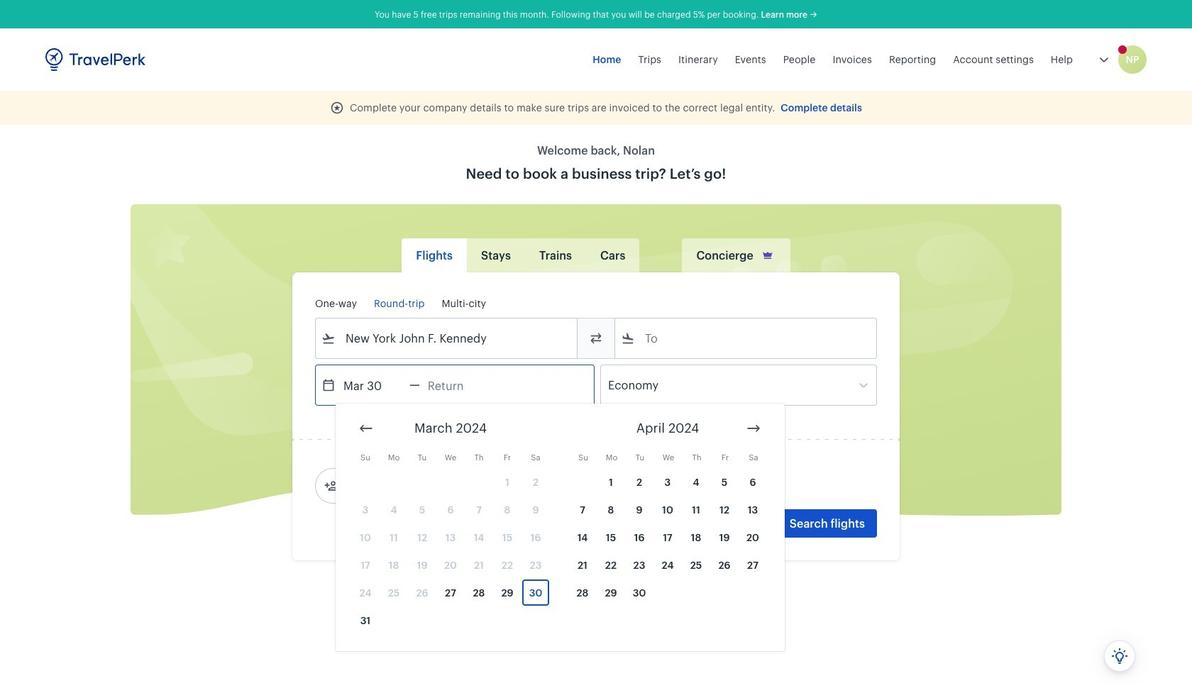 Task type: describe. For each thing, give the bounding box(es) containing it.
move backward to switch to the previous month. image
[[358, 420, 375, 437]]

Return text field
[[420, 366, 494, 405]]

From search field
[[336, 327, 559, 350]]

Add first traveler search field
[[339, 475, 486, 498]]

Depart text field
[[336, 366, 410, 405]]

calendar application
[[336, 404, 1192, 652]]

move forward to switch to the next month. image
[[745, 420, 762, 437]]



Task type: locate. For each thing, give the bounding box(es) containing it.
To search field
[[635, 327, 858, 350]]



